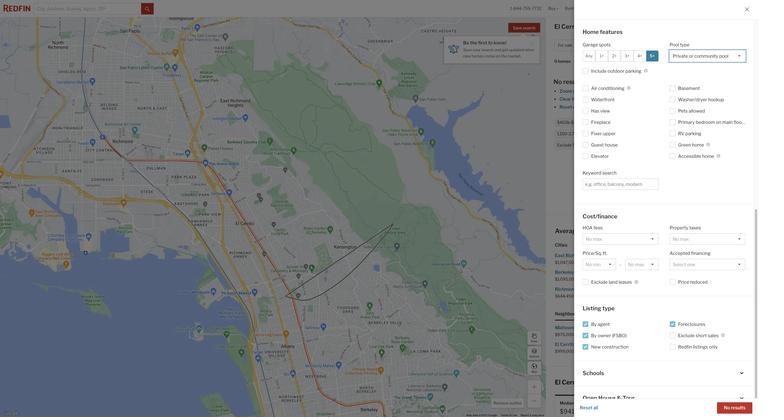 Task type: locate. For each thing, give the bounding box(es) containing it.
on down and
[[496, 54, 501, 58]]

2 vertical spatial home
[[582, 227, 598, 235]]

2 horizontal spatial search
[[603, 170, 617, 176]]

median up the $941,500
[[560, 401, 574, 406]]

search down 759- on the right
[[523, 25, 536, 30]]

all down open
[[594, 405, 599, 411]]

homes right norte
[[674, 342, 689, 347]]

for left agent
[[591, 325, 597, 331]]

$1,849,000
[[653, 277, 675, 282]]

list box
[[670, 50, 746, 62], [583, 234, 659, 245], [670, 234, 746, 245], [583, 259, 617, 270], [626, 259, 659, 270], [670, 259, 746, 270]]

5+ radio
[[647, 50, 659, 62]]

for down owner
[[602, 342, 609, 347]]

property
[[670, 225, 689, 231]]

sale up the 'exclude land leases'
[[598, 270, 607, 275]]

richmond
[[566, 253, 588, 259], [556, 287, 577, 292], [653, 325, 675, 331]]

parking down remove townhouse, land icon
[[686, 131, 702, 136]]

search inside button
[[523, 25, 536, 30]]

studio+
[[674, 43, 689, 48], [599, 120, 614, 125]]

primary
[[679, 120, 696, 125]]

1 vertical spatial on
[[717, 120, 722, 125]]

hills
[[577, 342, 586, 347]]

1 horizontal spatial $4.5m
[[604, 43, 617, 48]]

for inside del norte homes for sale $1,100,000
[[690, 342, 696, 347]]

0 horizontal spatial type
[[603, 305, 615, 312]]

1 horizontal spatial sale
[[628, 23, 641, 30]]

sale up owner
[[598, 325, 607, 331]]

homes up $629,000 at the right bottom of page
[[669, 253, 683, 259]]

no right days
[[725, 405, 731, 411]]

map inside button
[[532, 370, 538, 374]]

1 vertical spatial land
[[609, 280, 618, 285]]

on right days
[[714, 401, 719, 406]]

1 vertical spatial to
[[667, 104, 672, 110]]

contract/pending
[[645, 131, 677, 136]]

sale down the "short"
[[697, 342, 705, 347]]

1 horizontal spatial spots
[[664, 143, 674, 148]]

1 vertical spatial $400k-
[[558, 120, 572, 125]]

for up sales
[[706, 325, 712, 331]]

0 vertical spatial parking
[[626, 68, 642, 74]]

heights
[[589, 253, 606, 259]]

all
[[722, 43, 727, 48]]

richmond up $1,047,500
[[566, 253, 588, 259]]

2 vertical spatial search
[[603, 170, 617, 176]]

0 vertical spatial map
[[532, 370, 538, 374]]

homes inside '0 homes •'
[[559, 59, 571, 64]]

cerrito, down schools
[[562, 379, 585, 386]]

$4.5m up 2+ at the top of the page
[[604, 43, 617, 48]]

recommended button
[[587, 59, 622, 64]]

homes up $1,095,000
[[576, 270, 590, 275]]

or
[[593, 104, 598, 110]]

neighborhoods element
[[556, 307, 589, 321]]

0 horizontal spatial results
[[564, 78, 584, 86]]

parking down 3+ "radio"
[[626, 68, 642, 74]]

agent
[[598, 322, 611, 327]]

on inside button
[[714, 401, 719, 406]]

results inside button
[[732, 405, 746, 411]]

cerrito, up cities heading
[[641, 227, 663, 235]]

1 vertical spatial 5+
[[644, 143, 649, 148]]

pets
[[679, 108, 688, 114]]

2 vertical spatial on
[[714, 401, 719, 406]]

trends
[[629, 379, 649, 386]]

1 horizontal spatial type
[[681, 42, 690, 47]]

sale right accepted
[[691, 253, 700, 259]]

for right homes at the top right
[[618, 23, 627, 30]]

1 horizontal spatial save
[[514, 25, 523, 30]]

error
[[539, 414, 545, 417]]

0 vertical spatial your
[[473, 48, 481, 52]]

sale up reduced
[[701, 270, 709, 275]]

owner
[[598, 333, 612, 339]]

1 horizontal spatial map
[[532, 370, 538, 374]]

hoa fees
[[583, 225, 603, 231]]

homes inside save your search and get updated when new homes come on the market.
[[472, 54, 484, 58]]

2 vertical spatial the
[[572, 97, 579, 102]]

0 vertical spatial no results
[[554, 78, 584, 86]]

see
[[673, 104, 680, 110]]

all inside button
[[594, 405, 599, 411]]

sale inside el cerrito hills homes for sale $999,000
[[610, 342, 618, 347]]

1-844-759-7732
[[511, 6, 542, 11]]

el cerrito hills homes for sale $999,000
[[556, 342, 618, 354]]

1 horizontal spatial to
[[667, 104, 672, 110]]

ca left homes at the top right
[[586, 23, 595, 30]]

search for save search
[[523, 25, 536, 30]]

sort
[[578, 59, 587, 64]]

$400k- up '1,100-'
[[558, 120, 572, 125]]

ca down schools
[[586, 379, 595, 386]]

City, Address, School, Agent, ZIP search field
[[34, 3, 141, 14]]

the up reset all filters button
[[572, 97, 579, 102]]

0 vertical spatial spots
[[600, 42, 611, 47]]

list box down ba
[[670, 50, 746, 62]]

by left owner
[[592, 333, 597, 339]]

median days on market
[[690, 401, 733, 406]]

median sale price $941,500
[[560, 401, 594, 415]]

0 vertical spatial type
[[681, 42, 690, 47]]

map inside zoom out clear the map boundary reset all filters or remove one of your filters below to see more homes
[[580, 97, 590, 102]]

0 horizontal spatial all
[[574, 104, 578, 110]]

exclude for exclude short sales
[[679, 333, 695, 339]]

homes inside east richmond heights homes for sale $1,047,500
[[607, 253, 621, 259]]

foreclosures
[[679, 322, 706, 327]]

5+
[[651, 54, 655, 58], [644, 143, 649, 148]]

report a map error
[[521, 414, 545, 417]]

richmond inside east richmond heights homes for sale $1,047,500
[[566, 253, 588, 259]]

fixer-upper
[[592, 131, 616, 136]]

floor
[[734, 120, 744, 125]]

1 by from the top
[[592, 322, 597, 327]]

0 horizontal spatial search
[[482, 48, 494, 52]]

schools
[[583, 370, 605, 377]]

homes right hills
[[587, 342, 601, 347]]

1,100-
[[558, 131, 569, 136]]

1 vertical spatial by
[[592, 333, 597, 339]]

land for townhouse,
[[683, 120, 691, 125]]

5+ left the garage
[[644, 143, 649, 148]]

map
[[580, 97, 590, 102], [533, 414, 538, 417]]

1 vertical spatial home
[[703, 154, 715, 159]]

the down get
[[501, 54, 507, 58]]

1 vertical spatial ft.
[[603, 251, 608, 256]]

save your search and get updated when new homes come on the market.
[[464, 48, 535, 58]]

1 vertical spatial no results
[[725, 405, 746, 411]]

$789,000
[[653, 332, 672, 337]]

studio+ inside button
[[674, 43, 689, 48]]

save inside save your search and get updated when new homes come on the market.
[[464, 48, 472, 52]]

0 horizontal spatial median
[[560, 401, 574, 406]]

3+ radio
[[621, 50, 634, 62]]

no results up zoom out button on the top right
[[554, 78, 584, 86]]

reset inside zoom out clear the map boundary reset all filters or remove one of your filters below to see more homes
[[560, 104, 573, 110]]

0 vertical spatial 4+
[[692, 43, 697, 48]]

land left remove townhouse, land icon
[[683, 120, 691, 125]]

estate
[[609, 379, 628, 386]]

sale up sales
[[713, 325, 721, 331]]

1 horizontal spatial •
[[740, 43, 741, 48]]

0 horizontal spatial spots
[[600, 42, 611, 47]]

median inside button
[[690, 401, 704, 406]]

studio+ up fixer-upper
[[599, 120, 614, 125]]

fixer-
[[592, 131, 604, 136]]

homes inside kensington homes for sale $1,849,000
[[678, 270, 693, 275]]

map right a
[[533, 414, 538, 417]]

0 horizontal spatial of
[[510, 414, 512, 417]]

the inside save your search and get updated when new homes come on the market.
[[501, 54, 507, 58]]

0 vertical spatial reset
[[560, 104, 573, 110]]

1 median from the left
[[560, 401, 574, 406]]

of right one at top
[[625, 104, 629, 110]]

$400k-$4.5m up 1,100-2,750 sq. ft.
[[558, 120, 584, 125]]

2 horizontal spatial exclude
[[679, 333, 695, 339]]

cost/finance
[[583, 213, 618, 220]]

townhouse,
[[660, 120, 682, 125]]

the
[[471, 40, 478, 46], [501, 54, 507, 58], [572, 97, 579, 102]]

land left leases
[[609, 280, 618, 285]]

5+ inside 5+ "radio"
[[651, 54, 655, 58]]

$400k- up 1+
[[590, 43, 604, 48]]

for inside kensington homes for sale $1,849,000
[[694, 270, 700, 275]]

ft. right price/sq.
[[603, 251, 608, 256]]

:
[[587, 59, 587, 64]]

0 vertical spatial exclude
[[558, 143, 572, 148]]

0 vertical spatial price
[[679, 280, 690, 285]]

1 horizontal spatial ft.
[[603, 251, 608, 256]]

one
[[616, 104, 624, 110]]

map left data
[[467, 414, 472, 417]]

1 horizontal spatial land
[[683, 120, 691, 125]]

sale up the $941,500
[[575, 401, 583, 406]]

el inside el cerrito hills homes for sale $999,000
[[556, 342, 560, 347]]

2 by from the top
[[592, 333, 597, 339]]

for left financing
[[684, 253, 690, 259]]

4+ left 5+ "radio"
[[638, 54, 643, 58]]

del norte homes for sale $1,100,000
[[653, 342, 705, 354]]

price left reduced
[[679, 280, 690, 285]]

filters
[[728, 43, 739, 48], [579, 104, 592, 110], [640, 104, 653, 110]]

spots left remove 5+ garage spots 'icon'
[[664, 143, 674, 148]]

exclude for exclude 55+ communities
[[558, 143, 572, 148]]

price
[[679, 280, 690, 285], [584, 401, 594, 406]]

2 vertical spatial richmond
[[653, 325, 675, 331]]

0 vertical spatial ft.
[[587, 131, 591, 136]]

exclude up richmond link
[[592, 280, 608, 285]]

homes inside midtown homes for sale $875,000
[[576, 325, 590, 331]]

• inside '0 homes •'
[[574, 59, 575, 64]]

search up come
[[482, 48, 494, 52]]

to left see
[[667, 104, 672, 110]]

0 vertical spatial map
[[580, 97, 590, 102]]

1 vertical spatial studio+
[[599, 120, 614, 125]]

save down 844- at the right top of page
[[514, 25, 523, 30]]

pets allowed
[[679, 108, 706, 114]]

0 horizontal spatial studio+
[[599, 120, 614, 125]]

el cerrito, ca real estate trends
[[556, 379, 649, 386]]

homes down washer/dryer hookup
[[693, 104, 708, 110]]

sale inside kensington homes for sale $1,849,000
[[701, 270, 709, 275]]

4+ radio
[[634, 50, 647, 62]]

2 median from the left
[[690, 401, 704, 406]]

cerrito, up for sale button
[[562, 23, 584, 30]]

basement
[[679, 86, 701, 91]]

data
[[473, 414, 479, 417]]

listings
[[694, 344, 709, 350]]

0 horizontal spatial land
[[609, 280, 618, 285]]

1 horizontal spatial all
[[594, 405, 599, 411]]

0 horizontal spatial 5+
[[644, 143, 649, 148]]

hoa
[[583, 225, 593, 231]]

ca up cities heading
[[664, 227, 674, 235]]

2 vertical spatial exclude
[[679, 333, 695, 339]]

remove coming soon, under contract/pending image
[[680, 132, 684, 136]]

4+ right /
[[692, 43, 697, 48]]

coming soon, under contract/pending
[[607, 131, 677, 136]]

1 horizontal spatial 4+
[[692, 43, 697, 48]]

1 horizontal spatial 5+
[[651, 54, 655, 58]]

home
[[693, 142, 705, 148], [703, 154, 715, 159], [582, 227, 598, 235]]

filters right all
[[728, 43, 739, 48]]

1 vertical spatial richmond
[[556, 287, 577, 292]]

the right the be
[[471, 40, 478, 46]]

• for filters
[[740, 43, 741, 48]]

all down clear the map boundary button
[[574, 104, 578, 110]]

all
[[574, 104, 578, 110], [594, 405, 599, 411]]

save inside save search button
[[514, 25, 523, 30]]

median left days
[[690, 401, 704, 406]]

for inside richmond annex homes for sale $789,000
[[706, 325, 712, 331]]

search up e.g. office, balcony, modern text field in the right of the page
[[603, 170, 617, 176]]

2+
[[613, 54, 617, 58]]

open house & tour
[[583, 395, 635, 402]]

for down exclude short sales
[[690, 342, 696, 347]]

1 horizontal spatial results
[[732, 405, 746, 411]]

0 vertical spatial home
[[693, 142, 705, 148]]

median inside 'median sale price $941,500'
[[560, 401, 574, 406]]

0 horizontal spatial to
[[489, 40, 493, 46]]

1 horizontal spatial map
[[580, 97, 590, 102]]

homes right 0
[[559, 59, 571, 64]]

homes inside el cerrito hills homes for sale $999,000
[[587, 342, 601, 347]]

1 vertical spatial all
[[594, 405, 599, 411]]

1 vertical spatial your
[[630, 104, 639, 110]]

/
[[690, 43, 691, 48]]

1 vertical spatial price
[[584, 401, 594, 406]]

schools link
[[583, 370, 746, 377]]

garage
[[650, 143, 663, 148]]

homes for sale link
[[653, 252, 746, 260]]

el
[[555, 23, 561, 30], [634, 227, 639, 235], [556, 342, 560, 347], [556, 379, 561, 386]]

home down cost/finance
[[582, 227, 598, 235]]

terms
[[501, 414, 509, 417]]

home up accessible home
[[693, 142, 705, 148]]

• for homes
[[574, 59, 575, 64]]

1 vertical spatial type
[[603, 305, 615, 312]]

option group containing any
[[583, 50, 659, 62]]

2 horizontal spatial filters
[[728, 43, 739, 48]]

0 vertical spatial land
[[683, 120, 691, 125]]

sale inside homes for sale $629,000
[[691, 253, 700, 259]]

price up the $941,500
[[584, 401, 594, 406]]

1 horizontal spatial price
[[679, 280, 690, 285]]

price/sq.
[[583, 251, 602, 256]]

new
[[592, 344, 601, 350]]

exclude down '1,100-'
[[558, 143, 572, 148]]

0 vertical spatial $400k-$4.5m
[[590, 43, 617, 48]]

sale down cities heading
[[629, 253, 638, 259]]

for up the —
[[622, 253, 628, 259]]

reset inside button
[[580, 405, 593, 411]]

0 horizontal spatial your
[[473, 48, 481, 52]]

outdoor
[[608, 68, 625, 74]]

exclude short sales
[[679, 333, 719, 339]]

house
[[605, 142, 618, 148]]

list box up financing
[[670, 234, 746, 245]]

0 vertical spatial cerrito,
[[562, 23, 584, 30]]

first
[[479, 40, 488, 46]]

save up the new at top right
[[464, 48, 472, 52]]

list box right the —
[[626, 259, 659, 270]]

reset
[[560, 104, 573, 110], [580, 405, 593, 411]]

accessible home
[[679, 154, 715, 159]]

$4.5m inside "button"
[[604, 43, 617, 48]]

5+ right 4+ option
[[651, 54, 655, 58]]

breadcrumbs element
[[552, 161, 753, 170]]

ca
[[586, 23, 595, 30], [664, 227, 674, 235], [586, 379, 595, 386]]

sale inside east richmond heights homes for sale $1,047,500
[[629, 253, 638, 259]]

0 horizontal spatial exclude
[[558, 143, 572, 148]]

filters down clear the map boundary button
[[579, 104, 592, 110]]

map down out on the right top of the page
[[580, 97, 590, 102]]

your down first
[[473, 48, 481, 52]]

homes inside berkeley homes for sale $1,095,000
[[576, 270, 590, 275]]

1 horizontal spatial no
[[725, 405, 731, 411]]

list box down financing
[[670, 259, 746, 270]]

map down options
[[532, 370, 538, 374]]

no results right days
[[725, 405, 746, 411]]

ca for el cerrito, ca homes for sale
[[586, 23, 595, 30]]

• left 8
[[740, 43, 741, 48]]

communities
[[581, 143, 606, 148]]

0 vertical spatial richmond
[[566, 253, 588, 259]]

type
[[681, 42, 690, 47], [603, 305, 615, 312]]

keyword search
[[583, 170, 617, 176]]

out
[[573, 89, 581, 94]]

0 horizontal spatial 4+
[[638, 54, 643, 58]]

1 horizontal spatial your
[[630, 104, 639, 110]]

by for by owner (fsbo)
[[592, 333, 597, 339]]

sale right for
[[565, 43, 573, 48]]

upper
[[604, 131, 616, 136]]

the inside zoom out clear the map boundary reset all filters or remove one of your filters below to see more homes
[[572, 97, 579, 102]]

• inside button
[[740, 43, 741, 48]]

homes
[[596, 23, 617, 30]]

0 vertical spatial $4.5m
[[604, 43, 617, 48]]

sale right features
[[628, 23, 641, 30]]

reset down the clear
[[560, 104, 573, 110]]

4+ inside button
[[692, 43, 697, 48]]

1 vertical spatial reset
[[580, 405, 593, 411]]

0 horizontal spatial price
[[584, 401, 594, 406]]

0 horizontal spatial sale
[[575, 401, 583, 406]]

rv
[[679, 131, 685, 136]]

&
[[617, 395, 622, 402]]

1 horizontal spatial the
[[501, 54, 507, 58]]

0 vertical spatial to
[[489, 40, 493, 46]]

ft. right sq.
[[587, 131, 591, 136]]

sale inside berkeley homes for sale $1,095,000
[[598, 270, 607, 275]]

remove outline
[[494, 401, 522, 406]]

by left agent
[[592, 322, 597, 327]]

homes up the —
[[607, 253, 621, 259]]

0 vertical spatial 5+
[[651, 54, 655, 58]]

exclude down annex
[[679, 333, 695, 339]]

option group
[[583, 50, 659, 62]]

2 horizontal spatial the
[[572, 97, 579, 102]]

studio+ left /
[[674, 43, 689, 48]]

for inside homes for sale $629,000
[[684, 253, 690, 259]]

homes up the price reduced
[[678, 270, 693, 275]]

richmond inside richmond annex homes for sale $789,000
[[653, 325, 675, 331]]

1 vertical spatial exclude
[[592, 280, 608, 285]]

map for map
[[532, 370, 538, 374]]

0 vertical spatial on
[[496, 54, 501, 58]]

richmond link
[[556, 286, 649, 293]]

of left use
[[510, 414, 512, 417]]

1 vertical spatial spots
[[664, 143, 674, 148]]

0 vertical spatial no
[[554, 78, 563, 86]]

your right one at top
[[630, 104, 639, 110]]

for up reduced
[[694, 270, 700, 275]]

elevator
[[592, 154, 609, 159]]

1 vertical spatial map
[[467, 414, 472, 417]]

median for $941,500
[[560, 401, 574, 406]]

• left sort in the top right of the page
[[574, 59, 575, 64]]

homes up exclude short sales
[[690, 325, 705, 331]]

google image
[[1, 410, 20, 417]]

townhouse, land
[[660, 120, 691, 125]]

spots up 1+ option in the right of the page
[[600, 42, 611, 47]]

neighborhoods
[[556, 311, 589, 317]]

no up the "zoom"
[[554, 78, 563, 86]]

richmond up $644,450
[[556, 287, 577, 292]]

listing type
[[583, 305, 615, 312]]

$400k-$4.5m
[[590, 43, 617, 48], [558, 120, 584, 125]]

east
[[556, 253, 565, 259]]

homes inside richmond annex homes for sale $789,000
[[690, 325, 705, 331]]

1 horizontal spatial of
[[625, 104, 629, 110]]

0 horizontal spatial map
[[533, 414, 538, 417]]

1 vertical spatial $4.5m
[[572, 120, 584, 125]]

search inside save your search and get updated when new homes come on the market.
[[482, 48, 494, 52]]

0 vertical spatial $400k-
[[590, 43, 604, 48]]

save for save your search and get updated when new homes come on the market.
[[464, 48, 472, 52]]

homes inside del norte homes for sale $1,100,000
[[674, 342, 689, 347]]

sale down the by owner (fsbo) at the right bottom of page
[[610, 342, 618, 347]]

1 horizontal spatial reset
[[580, 405, 593, 411]]

Any radio
[[583, 50, 596, 62]]



Task type: vqa. For each thing, say whether or not it's contained in the screenshot.


Task type: describe. For each thing, give the bounding box(es) containing it.
keyword
[[583, 170, 602, 176]]

ad region
[[550, 178, 756, 203]]

home for green
[[693, 142, 705, 148]]

zip codes
[[598, 311, 619, 317]]

open
[[583, 395, 598, 402]]

all filters • 8
[[722, 43, 744, 48]]

berkeley
[[556, 270, 575, 275]]

$644,450
[[556, 294, 574, 299]]

google
[[489, 414, 498, 417]]

for inside east richmond heights homes for sale $1,047,500
[[622, 253, 628, 259]]

1+ radio
[[596, 50, 609, 62]]

to inside be the first to know! dialog
[[489, 40, 493, 46]]

el for el cerrito hills homes for sale $999,000
[[556, 342, 560, 347]]

taxes
[[690, 225, 702, 231]]

$400k-$4.5m inside "button"
[[590, 43, 617, 48]]

kensington homes for sale $1,849,000
[[653, 270, 709, 282]]

richmond annex homes for sale $789,000
[[653, 325, 721, 337]]

—
[[619, 262, 623, 267]]

list box down heights
[[583, 259, 617, 270]]

2,750
[[569, 131, 580, 136]]

5+ for 5+
[[651, 54, 655, 58]]

home for average
[[582, 227, 598, 235]]

type for listing type
[[603, 305, 615, 312]]

for inside midtown homes for sale $875,000
[[591, 325, 597, 331]]

accepted financing
[[670, 251, 711, 256]]

accepted
[[670, 251, 691, 256]]

studio+ for studio+
[[599, 120, 614, 125]]

midtown homes for sale $875,000
[[556, 325, 607, 337]]

zip
[[598, 311, 605, 317]]

2+ radio
[[609, 50, 621, 62]]

1 horizontal spatial filters
[[640, 104, 653, 110]]

outline
[[510, 401, 522, 406]]

5+ for 5+ garage spots
[[644, 143, 649, 148]]

zip codes element
[[598, 307, 619, 321]]

bedroom
[[697, 120, 716, 125]]

fireplace
[[592, 120, 611, 125]]

boundary
[[591, 97, 611, 102]]

accessible
[[679, 154, 702, 159]]

all inside zoom out clear the map boundary reset all filters or remove one of your filters below to see more homes
[[574, 104, 578, 110]]

exclude land leases
[[592, 280, 633, 285]]

market.
[[508, 54, 522, 58]]

of inside zoom out clear the map boundary reset all filters or remove one of your filters below to see more homes
[[625, 104, 629, 110]]

sale inside 'median sale price $941,500'
[[575, 401, 583, 406]]

median for market
[[690, 401, 704, 406]]

redfin listings only
[[679, 344, 719, 350]]

0 vertical spatial results
[[564, 78, 584, 86]]

1-844-759-7732 link
[[511, 6, 542, 11]]

washer/dryer
[[679, 97, 708, 102]]

market
[[720, 401, 733, 406]]

map button
[[528, 362, 542, 376]]

remove townhouse, land image
[[694, 121, 697, 124]]

days
[[704, 401, 714, 406]]

1+
[[600, 54, 604, 58]]

sale inside richmond annex homes for sale $789,000
[[713, 325, 721, 331]]

save for save search
[[514, 25, 523, 30]]

zoom out button
[[560, 89, 581, 94]]

coming
[[607, 131, 621, 136]]

be the first to know!
[[464, 40, 507, 46]]

sq.
[[581, 131, 586, 136]]

air
[[592, 86, 598, 91]]

list box for accepted financing
[[670, 259, 746, 270]]

0
[[555, 59, 558, 64]]

el for el cerrito, ca homes for sale
[[555, 23, 561, 30]]

primary bedroom on main floor
[[679, 120, 744, 125]]

1 vertical spatial parking
[[686, 131, 702, 136]]

1 vertical spatial map
[[533, 414, 538, 417]]

exclude for exclude land leases
[[592, 280, 608, 285]]

include
[[592, 68, 607, 74]]

studio+ for studio+ / 4+ ba
[[674, 43, 689, 48]]

open house & tour link
[[583, 395, 746, 403]]

0 vertical spatial the
[[471, 40, 478, 46]]

pool
[[670, 42, 680, 47]]

for
[[559, 43, 565, 48]]

sale inside button
[[565, 43, 573, 48]]

$400k- inside "button"
[[590, 43, 604, 48]]

cerrito, for el cerrito, ca homes for sale
[[562, 23, 584, 30]]

updated
[[509, 48, 524, 52]]

codes
[[606, 311, 619, 317]]

e.g. office, balcony, modern text field
[[586, 182, 656, 187]]

norte
[[661, 342, 673, 347]]

no results inside button
[[725, 405, 746, 411]]

under
[[633, 131, 644, 136]]

home for accessible
[[703, 154, 715, 159]]

price inside 'median sale price $941,500'
[[584, 401, 594, 406]]

remove 5+ garage spots image
[[677, 144, 680, 147]]

come
[[485, 54, 495, 58]]

0 vertical spatial sale
[[628, 23, 641, 30]]

short
[[696, 333, 708, 339]]

filters inside button
[[728, 43, 739, 48]]

be the first to know! dialog
[[444, 33, 540, 63]]

list box for property taxes
[[670, 234, 746, 245]]

by for by agent
[[592, 322, 597, 327]]

green
[[679, 142, 692, 148]]

options button
[[528, 346, 542, 360]]

get
[[503, 48, 509, 52]]

0 horizontal spatial ft.
[[587, 131, 591, 136]]

recommended
[[588, 59, 617, 64]]

1 vertical spatial of
[[510, 414, 512, 417]]

for inside el cerrito hills homes for sale $999,000
[[602, 342, 609, 347]]

pool type
[[670, 42, 690, 47]]

washer/dryer hookup
[[679, 97, 725, 102]]

search for keyword search
[[603, 170, 617, 176]]

el for el cerrito, ca real estate trends
[[556, 379, 561, 386]]

your inside zoom out clear the map boundary reset all filters or remove one of your filters below to see more homes
[[630, 104, 639, 110]]

homes inside zoom out clear the map boundary reset all filters or remove one of your filters below to see more homes
[[693, 104, 708, 110]]

by owner (fsbo)
[[592, 333, 627, 339]]

8
[[742, 43, 744, 48]]

list box for hoa fees
[[583, 234, 659, 245]]

ca for el cerrito, ca real estate trends
[[586, 379, 595, 386]]

on for primary bedroom on main floor
[[717, 120, 722, 125]]

0 horizontal spatial no
[[554, 78, 563, 86]]

to inside zoom out clear the map boundary reset all filters or remove one of your filters below to see more homes
[[667, 104, 672, 110]]

terms of use
[[501, 414, 518, 417]]

el cerrito, ca homes for sale
[[555, 23, 641, 30]]

on for median days on market
[[714, 401, 719, 406]]

property taxes
[[670, 225, 702, 231]]

remove 1,100-2,750 sq. ft. image
[[595, 132, 598, 136]]

(fsbo)
[[613, 333, 627, 339]]

cerrito
[[561, 342, 576, 347]]

map for map data ©2023 google
[[467, 414, 472, 417]]

annex
[[675, 325, 689, 331]]

by agent
[[592, 322, 611, 327]]

1 vertical spatial cerrito,
[[641, 227, 663, 235]]

a
[[530, 414, 532, 417]]

0 homes •
[[555, 59, 575, 64]]

zoom out clear the map boundary reset all filters or remove one of your filters below to see more homes
[[560, 89, 708, 110]]

sale inside del norte homes for sale $1,100,000
[[697, 342, 705, 347]]

land for exclude
[[609, 280, 618, 285]]

list box for pool type
[[670, 50, 746, 62]]

del
[[653, 342, 660, 347]]

0 horizontal spatial $4.5m
[[572, 120, 584, 125]]

submit search image
[[145, 7, 150, 11]]

map region
[[0, 0, 571, 417]]

0 horizontal spatial no results
[[554, 78, 584, 86]]

price/sq. ft.
[[583, 251, 608, 256]]

draw button
[[528, 331, 542, 345]]

4+ inside option
[[638, 54, 643, 58]]

average home prices near el cerrito, ca
[[556, 227, 674, 235]]

homes for sale $629,000
[[653, 253, 700, 265]]

view
[[601, 108, 611, 114]]

no inside button
[[725, 405, 731, 411]]

remove exclude 55+ communities image
[[609, 144, 612, 147]]

reset all
[[580, 405, 599, 411]]

richmond $644,450
[[556, 287, 577, 299]]

remove $400k-$4.5m image
[[587, 121, 590, 124]]

cerrito, for el cerrito, ca real estate trends
[[562, 379, 585, 386]]

type for pool type
[[681, 42, 690, 47]]

on inside save your search and get updated when new homes come on the market.
[[496, 54, 501, 58]]

1 vertical spatial ca
[[664, 227, 674, 235]]

richmond for richmond annex
[[653, 325, 675, 331]]

0 horizontal spatial $400k-
[[558, 120, 572, 125]]

near
[[619, 227, 633, 235]]

$1,100,000
[[653, 349, 674, 354]]

your inside save your search and get updated when new homes come on the market.
[[473, 48, 481, 52]]

more
[[681, 104, 692, 110]]

construction
[[602, 344, 629, 350]]

save search
[[514, 25, 536, 30]]

0 horizontal spatial filters
[[579, 104, 592, 110]]

homes inside homes for sale $629,000
[[669, 253, 683, 259]]

ba
[[698, 43, 702, 48]]

cities heading
[[556, 242, 750, 249]]

house
[[599, 395, 616, 402]]

for inside berkeley homes for sale $1,095,000
[[591, 270, 597, 275]]

report a map error link
[[521, 414, 545, 417]]

1 vertical spatial $400k-$4.5m
[[558, 120, 584, 125]]

sale inside midtown homes for sale $875,000
[[598, 325, 607, 331]]

richmond for richmond
[[556, 287, 577, 292]]



